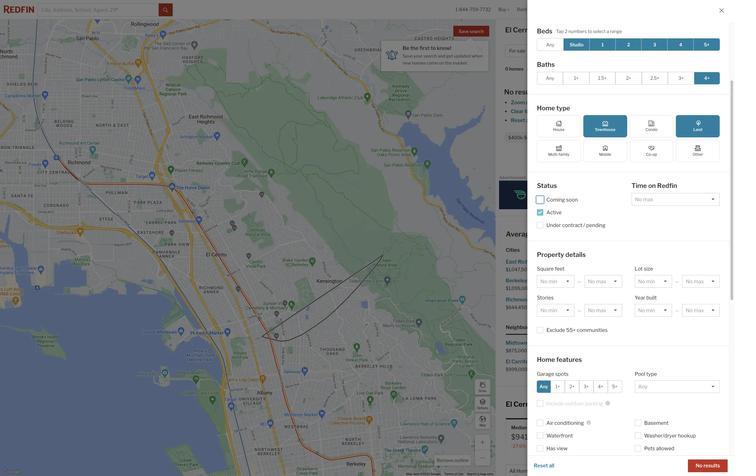 Task type: locate. For each thing, give the bounding box(es) containing it.
be the first to know! dialog
[[381, 37, 489, 71]]

3 for 3
[[654, 42, 657, 47]]

el for el cerrito, ca homes for sale
[[506, 26, 512, 34]]

$400k-$4.5m for remove $400k-$4.5m icon
[[509, 135, 538, 140]]

0 vertical spatial $400k-
[[545, 48, 561, 54]]

your inside save your search and get updated when new homes come on the market.
[[414, 53, 423, 59]]

0 vertical spatial 1+
[[574, 75, 579, 81]]

3 inside button
[[679, 465, 683, 471]]

save inside button
[[459, 29, 469, 34]]

sale up '1'
[[588, 26, 602, 34]]

to inside be the first to know! dialog
[[431, 45, 436, 51]]

2 median from the left
[[657, 425, 672, 431]]

2 vertical spatial home
[[517, 468, 531, 474]]

el inside el cerrito hills homes for sale $999,000
[[506, 359, 511, 365]]

0 horizontal spatial median
[[512, 425, 527, 431]]

any radio down garage
[[537, 380, 551, 393]]

year- right +1
[[663, 443, 673, 449]]

1 horizontal spatial sale
[[588, 26, 602, 34]]

1 vertical spatial 3
[[679, 465, 683, 471]]

homes inside san francisco homes for sale $1,349,900
[[650, 297, 666, 303]]

2+ radio
[[565, 380, 580, 393]]

2+ inside radio
[[570, 384, 575, 389]]

2 vertical spatial to
[[632, 117, 637, 123]]

$4.5m inside button
[[561, 48, 575, 54]]

0 horizontal spatial 2+
[[570, 384, 575, 389]]

el right options button
[[506, 400, 513, 409]]

years down primary bedroom on main floor
[[684, 465, 697, 471]]

2+ for 2+ radio
[[570, 384, 575, 389]]

2 over- from the left
[[673, 443, 684, 449]]

1+ down recommended button
[[574, 75, 579, 81]]

no left 5 at the right of the page
[[696, 463, 703, 469]]

el right california
[[630, 157, 634, 163]]

0 horizontal spatial of
[[455, 472, 458, 476]]

save inside save your search and get updated when new homes come on the market.
[[403, 53, 413, 59]]

a left error
[[478, 472, 480, 476]]

3 inside checkbox
[[654, 42, 657, 47]]

townhouse, inside townhouse, land button
[[589, 48, 614, 54]]

land
[[649, 135, 658, 140]]

your down first
[[414, 53, 423, 59]]

0 horizontal spatial active
[[547, 210, 562, 216]]

median inside median days on market 16 +1 year-over-year
[[657, 425, 672, 431]]

0 horizontal spatial map
[[406, 472, 413, 476]]

4+ left ba
[[659, 48, 665, 54]]

1 horizontal spatial search
[[470, 29, 484, 34]]

report inside report ad button
[[717, 177, 727, 180]]

0 vertical spatial your
[[414, 53, 423, 59]]

baths
[[595, 135, 606, 140]]

home up or
[[537, 104, 555, 112]]

list box
[[632, 193, 720, 206], [537, 275, 575, 288], [585, 275, 622, 288], [635, 275, 673, 288], [683, 275, 720, 288], [537, 304, 575, 317], [585, 304, 622, 317], [635, 304, 673, 317], [683, 304, 720, 317], [635, 380, 720, 393]]

0 vertical spatial home
[[537, 104, 555, 112]]

0 horizontal spatial no results
[[505, 88, 539, 96]]

cerrito, up cities heading
[[602, 230, 627, 238]]

0 vertical spatial of
[[584, 117, 589, 123]]

1 vertical spatial cerrito,
[[602, 230, 627, 238]]

filters inside button
[[699, 48, 712, 54]]

2 inside option
[[628, 42, 631, 47]]

sale inside kensington homes for sale $1,849,000
[[669, 278, 679, 284]]

1 years from the left
[[684, 465, 697, 471]]

google image
[[2, 468, 23, 476]]

1 vertical spatial search
[[424, 53, 437, 59]]

all filters • 4 button
[[681, 45, 723, 57]]

3+ inside 3+ option
[[584, 384, 589, 389]]

2
[[565, 29, 568, 34], [628, 42, 631, 47]]

for inside kensington homes for sale $1,849,000
[[661, 278, 668, 284]]

3+ for 3+ option
[[584, 384, 589, 389]]

outdoor
[[565, 401, 584, 407]]

cerrito,
[[513, 26, 538, 34], [602, 230, 627, 238], [514, 400, 539, 409]]

report right use
[[468, 472, 477, 476]]

richmond inside east richmond heights homes for sale $1,047,500
[[518, 259, 543, 265]]

sale inside midtown homes for sale $875,000
[[554, 340, 563, 346]]

0 horizontal spatial land
[[615, 48, 626, 54]]

on up 'hookup'
[[685, 425, 690, 431]]

4+ left 'baths'
[[588, 135, 594, 140]]

homes right new
[[412, 60, 426, 65]]

be
[[403, 45, 410, 51]]

more
[[647, 117, 660, 123]]

$400k- inside button
[[545, 48, 561, 54]]

0 horizontal spatial 5+
[[613, 384, 618, 389]]

$999,000
[[506, 367, 528, 372]]

1+
[[574, 75, 579, 81], [556, 384, 560, 389]]

main
[[694, 458, 706, 464]]

0 horizontal spatial year-
[[528, 443, 538, 449]]

1 vertical spatial to
[[431, 45, 436, 51]]

1 vertical spatial 1+ radio
[[551, 380, 565, 393]]

cerrito down co-
[[635, 157, 652, 163]]

1-
[[456, 7, 460, 12]]

conditioning
[[555, 420, 584, 426]]

homes right year
[[650, 297, 666, 303]]

1 median from the left
[[512, 425, 527, 431]]

0 horizontal spatial 3
[[654, 42, 657, 47]]

report a map error link
[[468, 472, 494, 476]]

4+ inside radio
[[705, 75, 710, 81]]

richmond for richmond homes for sale $644,450
[[506, 297, 531, 303]]

• up 4+ radio on the top
[[713, 48, 714, 54]]

2+ radio
[[616, 72, 642, 84]]

california
[[601, 157, 623, 163]]

ca left tap
[[540, 26, 550, 34]]

filters up 'townhouse'
[[601, 117, 615, 123]]

1 horizontal spatial to
[[588, 29, 593, 34]]

studio+ for studio+
[[555, 135, 571, 140]]

under
[[547, 222, 561, 228]]

$400k-$4.5m inside $400k-$4.5m button
[[545, 48, 575, 54]]

report for report a map error
[[468, 472, 477, 476]]

2.5+ radio
[[642, 72, 668, 84]]

3 checkbox
[[642, 38, 669, 51]]

0 horizontal spatial save
[[403, 53, 413, 59]]

el cerrito, ca homes for sale
[[506, 26, 602, 34]]

2 year from the left
[[684, 443, 693, 449]]

0 vertical spatial map
[[480, 423, 486, 427]]

2 vertical spatial richmond
[[615, 340, 640, 346]]

1 vertical spatial 3+
[[584, 384, 589, 389]]

0 vertical spatial 2
[[565, 29, 568, 34]]

include outdoor parking
[[547, 401, 603, 407]]

1+ radio down recommended on the right top of the page
[[564, 72, 590, 84]]

come
[[427, 60, 438, 65]]

0 horizontal spatial type
[[557, 104, 571, 112]]

homes inside midtown homes for sale $875,000
[[529, 340, 545, 346]]

out
[[526, 100, 534, 106]]

townhouse, for townhouse, land
[[623, 135, 648, 140]]

1 year from the left
[[549, 443, 558, 449]]

year- inside median days on market 16 +1 year-over-year
[[663, 443, 673, 449]]

zip
[[554, 324, 561, 330]]

map left error
[[480, 472, 487, 476]]

the up reset all filters button on the right of page
[[525, 108, 533, 115]]

any radio for baths
[[537, 72, 564, 84]]

filters right 4 "checkbox"
[[699, 48, 712, 54]]

any radio down recommended on the right top of the page
[[537, 72, 564, 84]]

1 horizontal spatial of
[[584, 117, 589, 123]]

to for know!
[[431, 45, 436, 51]]

$4.5m for remove $400k-$4.5m image
[[561, 48, 575, 54]]

midtown homes for sale $875,000
[[506, 340, 563, 353]]

—
[[578, 279, 582, 284], [676, 279, 680, 284], [578, 308, 582, 313], [676, 308, 680, 313]]

cerrito for el cerrito
[[635, 157, 652, 163]]

2 horizontal spatial filters
[[699, 48, 712, 54]]

2 year- from the left
[[663, 443, 673, 449]]

• left sort
[[527, 67, 528, 72]]

townhouse, for townhouse, land
[[589, 48, 614, 54]]

Other checkbox
[[676, 140, 720, 162]]

0 horizontal spatial $4.5m
[[524, 135, 538, 140]]

1 horizontal spatial all
[[693, 48, 699, 54]]

1+ radio down the spots
[[551, 380, 565, 393]]

4 right studio+ / 4+ ba button
[[680, 42, 683, 47]]

map inside button
[[480, 423, 486, 427]]

1 vertical spatial 1+
[[556, 384, 560, 389]]

homes inside save your search and get updated when new homes come on the market.
[[412, 60, 426, 65]]

home left types at the bottom right
[[517, 468, 531, 474]]

1 over- from the left
[[538, 443, 549, 449]]

el for el cerrito hills homes for sale $999,000
[[506, 359, 511, 365]]

0 vertical spatial any radio
[[537, 72, 564, 84]]

2+ inside option
[[627, 75, 632, 81]]

2 up remove townhouse, land icon
[[628, 42, 631, 47]]

to for select
[[588, 29, 593, 34]]

1 vertical spatial map
[[406, 472, 413, 476]]

no inside button
[[696, 463, 703, 469]]

year built
[[635, 295, 657, 301]]

1-844-759-7732 link
[[456, 7, 491, 12]]

floor
[[707, 458, 718, 464]]

4 up 4+ radio on the top
[[715, 48, 718, 54]]

1 vertical spatial of
[[455, 472, 458, 476]]

2 horizontal spatial the
[[525, 108, 533, 115]]

4+
[[659, 48, 665, 54], [705, 75, 710, 81], [588, 135, 594, 140], [598, 384, 604, 389]]

active up under
[[547, 210, 562, 216]]

1 horizontal spatial years
[[710, 465, 723, 471]]

4+ for 4+ option
[[598, 384, 604, 389]]

3+ left 4+ radio on the top
[[679, 75, 684, 81]]

home features
[[537, 356, 582, 364]]

multi-
[[549, 152, 559, 157]]

over- inside the median sale price $941,500 -27.6% year-over-year
[[538, 443, 549, 449]]

5+ right 4+ option
[[613, 384, 618, 389]]

1 horizontal spatial cerrito
[[635, 157, 652, 163]]

lot size
[[635, 266, 654, 272]]

2 right tap
[[565, 29, 568, 34]]

save search
[[459, 29, 484, 34]]

homes right annex
[[658, 340, 674, 346]]

cerrito, up for sale button at top
[[513, 26, 538, 34]]

$644,450
[[506, 305, 527, 310]]

year- inside the median sale price $941,500 -27.6% year-over-year
[[528, 443, 538, 449]]

feet
[[555, 266, 565, 272]]

to left the 'see'
[[632, 117, 637, 123]]

4+ inside option
[[598, 384, 604, 389]]

1 horizontal spatial your
[[590, 117, 600, 123]]

active left "listings"
[[675, 135, 689, 140]]

for
[[577, 26, 586, 34], [581, 259, 588, 265], [546, 278, 553, 284], [661, 278, 668, 284], [549, 297, 556, 303], [667, 297, 674, 303], [546, 340, 553, 346], [675, 340, 682, 346], [559, 359, 566, 365]]

over- inside median days on market 16 +1 year-over-year
[[673, 443, 684, 449]]

year down 'hookup'
[[684, 443, 693, 449]]

2 vertical spatial any
[[540, 384, 548, 389]]

1 vertical spatial studio+
[[555, 135, 571, 140]]

no up zoom
[[505, 88, 514, 96]]

map inside the zoom out clear the map boundary reset all filters or remove one of your filters below to see more homes
[[534, 108, 545, 115]]

1 horizontal spatial the
[[445, 60, 452, 65]]

0 vertical spatial cerrito,
[[513, 26, 538, 34]]

land inside button
[[615, 48, 626, 54]]

homes down size at the right
[[644, 278, 660, 284]]

save for save your search and get updated when new homes come on the market.
[[403, 53, 413, 59]]

0 vertical spatial 3
[[654, 42, 657, 47]]

type right pool
[[647, 371, 658, 377]]

©2023
[[421, 472, 430, 476]]

of left use
[[455, 472, 458, 476]]

all right remove studio+ / 4+ ba 'icon'
[[693, 48, 699, 54]]

ca up cities heading
[[629, 230, 639, 238]]

4 inside "checkbox"
[[680, 42, 683, 47]]

type
[[557, 104, 571, 112], [647, 371, 658, 377]]

sale up $941,500
[[528, 425, 537, 431]]

map left data
[[406, 472, 413, 476]]

the down get
[[445, 60, 452, 65]]

1 horizontal spatial townhouse,
[[623, 135, 648, 140]]

map down out
[[534, 108, 545, 115]]

0 horizontal spatial search
[[424, 53, 437, 59]]

1 horizontal spatial active
[[675, 135, 689, 140]]

map down options
[[480, 423, 486, 427]]

2 vertical spatial cerrito,
[[514, 400, 539, 409]]

california link
[[601, 157, 623, 163]]

1 vertical spatial $400k-$4.5m
[[509, 135, 538, 140]]

0 horizontal spatial your
[[414, 53, 423, 59]]

0 horizontal spatial years
[[684, 465, 697, 471]]

homes inside berkeley homes for sale $1,095,000
[[529, 278, 545, 284]]

to right first
[[431, 45, 436, 51]]

City, Address, School, Agent, ZIP search field
[[38, 3, 159, 16]]

0 vertical spatial to
[[588, 29, 593, 34]]

filters down clear the map boundary button on the top right of the page
[[533, 117, 547, 123]]

spots
[[556, 371, 569, 377]]

save your search and get updated when new homes come on the market.
[[403, 53, 483, 65]]

1 vertical spatial no results
[[696, 463, 721, 469]]

year-
[[528, 443, 538, 449], [663, 443, 673, 449]]

for sale button
[[506, 45, 538, 57]]

1 vertical spatial 5+
[[613, 384, 618, 389]]

1 year- from the left
[[528, 443, 538, 449]]

price
[[538, 425, 550, 431]]

el up 'for' in the right top of the page
[[506, 26, 512, 34]]

richmond left annex
[[615, 340, 640, 346]]

submit search image
[[163, 8, 168, 13]]

el
[[506, 26, 512, 34], [630, 157, 634, 163], [594, 230, 600, 238], [506, 359, 511, 365], [506, 400, 513, 409]]

1 vertical spatial any
[[546, 75, 555, 81]]

years inside 5 years button
[[710, 465, 723, 471]]

1 horizontal spatial type
[[647, 371, 658, 377]]

search up come
[[424, 53, 437, 59]]

cerrito inside el cerrito hills homes for sale $999,000
[[512, 359, 529, 365]]

basement
[[645, 420, 669, 426]]

know!
[[437, 45, 452, 51]]

1 vertical spatial $400k-
[[509, 135, 524, 140]]

1 vertical spatial any radio
[[537, 380, 551, 393]]

$1,100,000
[[615, 367, 639, 372]]

1+ radio for baths
[[564, 72, 590, 84]]

ca for el cerrito, ca homes for sale
[[540, 26, 550, 34]]

0 vertical spatial all
[[526, 117, 532, 123]]

year inside the median sale price $941,500 -27.6% year-over-year
[[549, 443, 558, 449]]

$400k- up baths on the right
[[545, 48, 561, 54]]

5+
[[705, 42, 710, 47], [613, 384, 618, 389]]

median inside the median sale price $941,500 -27.6% year-over-year
[[512, 425, 527, 431]]

homes inside 0 homes • sort : recommended
[[510, 66, 524, 72]]

sale inside san francisco homes for sale $1,349,900
[[675, 297, 685, 303]]

1 horizontal spatial $4.5m
[[561, 48, 575, 54]]

homes down details
[[564, 259, 580, 265]]

• inside 0 homes • sort : recommended
[[527, 67, 528, 72]]

baths
[[537, 61, 555, 68]]

richmond up $1,047,500
[[518, 259, 543, 265]]

any down the beds
[[547, 42, 555, 47]]

remove $400k-$4.5m image
[[574, 49, 578, 53]]

redfin
[[579, 157, 594, 163], [658, 182, 678, 190]]

contract
[[563, 222, 583, 228]]

$400k- down reset all filters button on the right of page
[[509, 135, 524, 140]]

search down 759-
[[470, 29, 484, 34]]

3+ radio
[[580, 380, 594, 393]]

1 vertical spatial report
[[468, 472, 477, 476]]

0 vertical spatial reset
[[511, 117, 525, 123]]

$629,000
[[615, 267, 637, 272]]

on inside median days on market 16 +1 year-over-year
[[685, 425, 690, 431]]

3+ inside 3+ radio
[[679, 75, 684, 81]]

time on redfin
[[632, 182, 678, 190]]

garage
[[537, 371, 555, 377]]

0 horizontal spatial 1+
[[556, 384, 560, 389]]

1 horizontal spatial no
[[696, 463, 703, 469]]

any
[[547, 42, 555, 47], [546, 75, 555, 81], [540, 384, 548, 389]]

0 vertical spatial the
[[411, 45, 419, 51]]

1 horizontal spatial 4
[[715, 48, 718, 54]]

richmond inside the richmond homes for sale $644,450
[[506, 297, 531, 303]]

1 horizontal spatial 5+
[[705, 42, 710, 47]]

studio+ for studio+ / 4+ ba
[[640, 48, 656, 54]]

sale inside for sale button
[[517, 48, 526, 54]]

4+ for 4+ radio on the top
[[705, 75, 710, 81]]

0 vertical spatial save
[[459, 29, 469, 34]]

1+ radio for garage spots
[[551, 380, 565, 393]]

Townhouse checkbox
[[584, 115, 628, 137]]

save search button
[[454, 26, 490, 37]]

annex
[[641, 340, 657, 346]]

sort
[[532, 66, 541, 72]]

years inside 3 years button
[[684, 465, 697, 471]]

prices
[[556, 230, 576, 238]]

co-
[[647, 152, 653, 157]]

2 horizontal spatial to
[[632, 117, 637, 123]]

3 down primary bedroom on main floor
[[679, 465, 683, 471]]

homes up garage spots
[[542, 359, 558, 365]]

homes down square
[[529, 278, 545, 284]]

all right error
[[510, 468, 516, 474]]

the right be
[[411, 45, 419, 51]]

1 horizontal spatial 2+
[[627, 75, 632, 81]]

median up $941,500
[[512, 425, 527, 431]]

washer/dryer
[[645, 433, 677, 439]]

0 horizontal spatial townhouse,
[[589, 48, 614, 54]]

option group for home type
[[537, 115, 720, 162]]

studio+ down the house
[[555, 135, 571, 140]]

1 vertical spatial your
[[590, 117, 600, 123]]

remove townhouse, land image
[[624, 49, 628, 53]]

1+ for baths
[[574, 75, 579, 81]]

pool type
[[635, 371, 658, 377]]

1 vertical spatial save
[[403, 53, 413, 59]]

a
[[607, 29, 610, 34], [478, 472, 480, 476]]

3+ radio
[[668, 72, 695, 84]]

median sale price $941,500 -27.6% year-over-year
[[512, 425, 558, 449]]

any radio for garage spots
[[537, 380, 551, 393]]

median for $941,500
[[512, 425, 527, 431]]

all down clear the map boundary button on the top right of the page
[[526, 117, 532, 123]]

studio+ left ba
[[640, 48, 656, 54]]

all inside 'button'
[[549, 463, 555, 469]]

any down garage
[[540, 384, 548, 389]]

2+ left 3+ option
[[570, 384, 575, 389]]

boundary
[[546, 108, 568, 115]]

1.5+
[[599, 75, 607, 81]]

Condo checkbox
[[630, 115, 674, 137]]

real
[[552, 400, 565, 409]]

option group containing house
[[537, 115, 720, 162]]

1+ radio
[[564, 72, 590, 84], [551, 380, 565, 393]]

homes right 0
[[510, 66, 524, 72]]

1 horizontal spatial median
[[657, 425, 672, 431]]

/ left ba
[[657, 48, 658, 54]]

on down and
[[439, 60, 444, 65]]

years
[[684, 465, 697, 471], [710, 465, 723, 471]]

Any checkbox
[[537, 38, 564, 51]]

0 horizontal spatial /
[[584, 222, 586, 228]]

0 vertical spatial 5+
[[705, 42, 710, 47]]

to left "select"
[[588, 29, 593, 34]]

5+ up all filters • 4
[[705, 42, 710, 47]]

0 horizontal spatial no
[[505, 88, 514, 96]]

options button
[[475, 396, 491, 412]]

1 vertical spatial $4.5m
[[524, 135, 538, 140]]

sale inside el cerrito hills homes for sale $999,000
[[567, 359, 576, 365]]

ca left "real"
[[541, 400, 551, 409]]

a left range
[[607, 29, 610, 34]]

2+ right 1.5+
[[627, 75, 632, 81]]

1 checkbox
[[590, 38, 616, 51]]

0 horizontal spatial reset
[[511, 117, 525, 123]]

the inside the zoom out clear the map boundary reset all filters or remove one of your filters below to see more homes
[[525, 108, 533, 115]]

0 horizontal spatial all
[[510, 468, 516, 474]]

1 horizontal spatial 1+
[[574, 75, 579, 81]]

• inside button
[[713, 48, 714, 54]]

median up washer/dryer
[[657, 425, 672, 431]]

report left ad
[[717, 177, 727, 180]]

cerrito, left include
[[514, 400, 539, 409]]

option group
[[537, 38, 721, 51], [537, 72, 721, 84], [537, 115, 720, 162], [537, 380, 622, 393]]

1 vertical spatial land
[[694, 127, 703, 132]]

1 vertical spatial type
[[647, 371, 658, 377]]

results inside button
[[704, 463, 721, 469]]

all inside button
[[693, 48, 699, 54]]

save up new
[[403, 53, 413, 59]]

1
[[602, 42, 604, 47]]

$400k-$4.5m up recommended on the right top of the page
[[545, 48, 575, 54]]

homes up hills
[[529, 340, 545, 346]]

1 vertical spatial •
[[527, 67, 528, 72]]

ca
[[540, 26, 550, 34], [629, 230, 639, 238], [541, 400, 551, 409]]

all right types at the bottom right
[[549, 463, 555, 469]]

home up garage
[[537, 356, 555, 364]]

el down pending in the right of the page
[[594, 230, 600, 238]]

over- down washer/dryer hookup
[[673, 443, 684, 449]]

search
[[470, 29, 484, 34], [424, 53, 437, 59]]

bedroom
[[665, 458, 686, 464]]

0 vertical spatial townhouse,
[[589, 48, 614, 54]]

any for garage spots
[[540, 384, 548, 389]]

exclude 55+ communities
[[547, 327, 608, 333]]

year inside median days on market 16 +1 year-over-year
[[684, 443, 693, 449]]

1 vertical spatial redfin
[[658, 182, 678, 190]]

0 horizontal spatial all
[[526, 117, 532, 123]]

studio+ inside button
[[640, 48, 656, 54]]

of right one
[[584, 117, 589, 123]]

$400k- for remove $400k-$4.5m icon
[[509, 135, 524, 140]]

1 horizontal spatial 3+
[[679, 75, 684, 81]]

Any radio
[[537, 72, 564, 84], [537, 380, 551, 393]]

richmond up '$644,450'
[[506, 297, 531, 303]]

el cerrito hills homes for sale $999,000
[[506, 359, 576, 372]]

days
[[673, 425, 684, 431]]

type up remove
[[557, 104, 571, 112]]

0 horizontal spatial 3+
[[584, 384, 589, 389]]

2 years from the left
[[710, 465, 723, 471]]

1 vertical spatial all
[[510, 468, 516, 474]]

3+ right 2+ radio
[[584, 384, 589, 389]]

years down the floor
[[710, 465, 723, 471]]

• for filters
[[713, 48, 714, 54]]

7732
[[480, 7, 491, 12]]

1-844-759-7732
[[456, 7, 491, 12]]

reset inside the zoom out clear the map boundary reset all filters or remove one of your filters below to see more homes
[[511, 117, 525, 123]]

house
[[554, 127, 565, 132]]

all
[[693, 48, 699, 54], [510, 468, 516, 474]]

1 horizontal spatial •
[[713, 48, 714, 54]]

$400k-$4.5m
[[545, 48, 575, 54], [509, 135, 538, 140]]

1 horizontal spatial over-
[[673, 443, 684, 449]]

2+
[[627, 75, 632, 81], [570, 384, 575, 389]]

year for market
[[684, 443, 693, 449]]

4+ radio
[[594, 380, 608, 393]]

for inside the richmond homes for sale $644,450
[[549, 297, 556, 303]]

Co-op checkbox
[[630, 140, 674, 162]]

$4.5m
[[561, 48, 575, 54], [524, 135, 538, 140]]

home for home features
[[537, 356, 555, 364]]

homes inside kensington homes for sale $1,849,000
[[644, 278, 660, 284]]

townhouse, left land
[[623, 135, 648, 140]]

4+ inside button
[[659, 48, 665, 54]]



Task type: describe. For each thing, give the bounding box(es) containing it.
report ad button
[[717, 177, 731, 181]]

median for 16
[[657, 425, 672, 431]]

active for active listings
[[675, 135, 689, 140]]

first
[[420, 45, 430, 51]]

richmond homes for sale $644,450
[[506, 297, 567, 310]]

heights
[[544, 259, 563, 265]]

— for square feet
[[578, 279, 582, 284]]

estate
[[566, 400, 588, 409]]

remove active listings image
[[708, 136, 712, 140]]

type for home type
[[557, 104, 571, 112]]

3 for 3 years
[[679, 465, 683, 471]]

0 horizontal spatial the
[[411, 45, 419, 51]]

type for pool type
[[647, 371, 658, 377]]

1 vertical spatial ca
[[629, 230, 639, 238]]

all for all home types
[[510, 468, 516, 474]]

remove townhouse, land image
[[661, 136, 665, 140]]

primary bedroom on main floor
[[645, 458, 718, 464]]

air conditioning
[[547, 420, 584, 426]]

allowed
[[657, 446, 675, 452]]

years for 3 years
[[684, 465, 697, 471]]

for inside midtown homes for sale $875,000
[[546, 340, 553, 346]]

4 checkbox
[[668, 38, 695, 51]]

remove studio+ image
[[574, 136, 578, 140]]

or
[[548, 117, 553, 123]]

— for lot size
[[676, 279, 680, 284]]

terms
[[445, 472, 454, 476]]

el cerrito link
[[630, 157, 652, 163]]

— for stories
[[578, 308, 582, 313]]

ba
[[666, 48, 671, 54]]

Studio checkbox
[[564, 38, 590, 51]]

no results inside button
[[696, 463, 721, 469]]

0
[[506, 66, 509, 72]]

active for active
[[547, 210, 562, 216]]

Land checkbox
[[676, 115, 720, 137]]

27.6%
[[513, 443, 527, 449]]

0 vertical spatial results
[[516, 88, 539, 96]]

$4.5m for remove $400k-$4.5m icon
[[524, 135, 538, 140]]

tap 2 numbers to select a range
[[557, 29, 623, 34]]

any inside checkbox
[[547, 42, 555, 47]]

1 horizontal spatial filters
[[601, 117, 615, 123]]

1.5+ radio
[[590, 72, 616, 84]]

family
[[559, 152, 570, 157]]

0 horizontal spatial 2
[[565, 29, 568, 34]]

studio+ / 4+ ba button
[[635, 45, 679, 57]]

map data ©2023 google
[[406, 472, 441, 476]]

details
[[566, 251, 586, 259]]

0 vertical spatial no results
[[505, 88, 539, 96]]

$400k-$4.5m for remove $400k-$4.5m image
[[545, 48, 575, 54]]

homes inside the richmond homes for sale $644,450
[[532, 297, 548, 303]]

homes inside the zoom out clear the map boundary reset all filters or remove one of your filters below to see more homes
[[661, 117, 677, 123]]

remove $400k-$4.5m image
[[541, 136, 545, 140]]

$875,000
[[506, 348, 528, 353]]

map for map data ©2023 google
[[406, 472, 413, 476]]

4+ for 4+ baths
[[588, 135, 594, 140]]

zoom out button
[[511, 100, 535, 106]]

search inside save your search and get updated when new homes come on the market.
[[424, 53, 437, 59]]

House checkbox
[[537, 115, 581, 137]]

hookup
[[679, 433, 696, 439]]

error
[[487, 472, 494, 476]]

for inside berkeley homes for sale $1,095,000
[[546, 278, 553, 284]]

kensington homes for sale $1,849,000
[[615, 278, 679, 291]]

on right time
[[649, 182, 656, 190]]

ca for el cerrito, ca real estate trends
[[541, 400, 551, 409]]

map region
[[0, 0, 501, 476]]

Mobile checkbox
[[584, 140, 628, 162]]

parking
[[585, 401, 603, 407]]

data
[[414, 472, 420, 476]]

built
[[647, 295, 657, 301]]

zoom
[[511, 100, 525, 106]]

sale inside berkeley homes for sale $1,095,000
[[554, 278, 564, 284]]

home for home type
[[537, 104, 555, 112]]

5+ checkbox
[[694, 38, 721, 51]]

zip codes element
[[554, 319, 578, 335]]

listings
[[690, 135, 704, 140]]

2 checkbox
[[616, 38, 642, 51]]

size
[[644, 266, 654, 272]]

any for baths
[[546, 75, 555, 81]]

el for el cerrito
[[630, 157, 634, 163]]

$400k- for remove $400k-$4.5m image
[[545, 48, 561, 54]]

over- for 16
[[673, 443, 684, 449]]

$1,047,500
[[506, 267, 531, 272]]

map button
[[475, 414, 491, 430]]

use
[[458, 472, 464, 476]]

cities heading
[[506, 247, 724, 254]]

5 years
[[705, 465, 723, 471]]

reset all button
[[534, 460, 555, 472]]

trends
[[589, 400, 611, 409]]

status
[[537, 182, 557, 190]]

east
[[506, 259, 517, 265]]

your inside the zoom out clear the map boundary reset all filters or remove one of your filters below to see more homes
[[590, 117, 600, 123]]

844-
[[460, 7, 470, 12]]

all home types
[[510, 468, 547, 474]]

townhouse, land
[[623, 135, 658, 140]]

search inside button
[[470, 29, 484, 34]]

cerrito, for el cerrito, ca real estate trends
[[514, 400, 539, 409]]

the inside save your search and get updated when new homes come on the market.
[[445, 60, 452, 65]]

draw
[[479, 389, 487, 393]]

lot
[[635, 266, 643, 272]]

ad region
[[500, 181, 731, 209]]

1+ for garage spots
[[556, 384, 560, 389]]

years for 5 years
[[710, 465, 723, 471]]

year- for $941,500
[[528, 443, 538, 449]]

active listings
[[675, 135, 704, 140]]

for inside el cerrito hills homes for sale $999,000
[[559, 359, 566, 365]]

all inside the zoom out clear the map boundary reset all filters or remove one of your filters below to see more homes
[[526, 117, 532, 123]]

homes inside el cerrito hills homes for sale $999,000
[[542, 359, 558, 365]]

to inside the zoom out clear the map boundary reset all filters or remove one of your filters below to see more homes
[[632, 117, 637, 123]]

reset inside 'button'
[[534, 463, 548, 469]]

• for homes
[[527, 67, 528, 72]]

option group for garage spots
[[537, 380, 622, 393]]

3 years
[[679, 465, 697, 471]]

sale inside the median sale price $941,500 -27.6% year-over-year
[[528, 425, 537, 431]]

recommended button
[[542, 66, 580, 72]]

el cerrito
[[630, 157, 652, 163]]

1 horizontal spatial a
[[607, 29, 610, 34]]

range
[[611, 29, 623, 34]]

map for map
[[480, 423, 486, 427]]

land inside option
[[694, 127, 703, 132]]

/ inside button
[[657, 48, 658, 54]]

remove outline button
[[435, 455, 471, 466]]

0 vertical spatial no
[[505, 88, 514, 96]]

on up 3 years
[[687, 458, 693, 464]]

5+ inside option group
[[613, 384, 618, 389]]

see
[[638, 117, 646, 123]]

all for all filters • 4
[[693, 48, 699, 54]]

hills
[[530, 359, 540, 365]]

air
[[547, 420, 554, 426]]

over- for $941,500
[[538, 443, 549, 449]]

median days on market 16 +1 year-over-year
[[657, 425, 706, 449]]

property details
[[537, 251, 586, 259]]

option group for baths
[[537, 72, 721, 84]]

report for report ad
[[717, 177, 727, 180]]

sale inside east richmond heights homes for sale $1,047,500
[[589, 259, 599, 265]]

0 homes • sort : recommended
[[506, 66, 575, 72]]

san
[[615, 297, 625, 303]]

pool
[[635, 371, 646, 377]]

1 vertical spatial a
[[478, 472, 480, 476]]

pets
[[645, 446, 656, 452]]

sale inside the richmond homes for sale $644,450
[[557, 297, 567, 303]]

updated
[[454, 53, 471, 59]]

cerrito for el cerrito hills homes for sale $999,000
[[512, 359, 529, 365]]

2.5+
[[651, 75, 660, 81]]

options
[[477, 406, 489, 410]]

year for $941,500
[[549, 443, 558, 449]]

draw button
[[475, 379, 491, 395]]

of inside the zoom out clear the map boundary reset all filters or remove one of your filters below to see more homes
[[584, 117, 589, 123]]

for inside san francisco homes for sale $1,349,900
[[667, 297, 674, 303]]

remove studio+ / 4+ ba image
[[670, 49, 674, 53]]

multi-family
[[549, 152, 570, 157]]

pets allowed
[[645, 446, 675, 452]]

has
[[547, 446, 556, 452]]

richmond for richmond annex homes for sale
[[615, 340, 640, 346]]

5+ radio
[[608, 380, 622, 393]]

0 horizontal spatial filters
[[533, 117, 547, 123]]

— for year built
[[676, 308, 680, 313]]

primary
[[645, 458, 663, 464]]

Multi-family checkbox
[[537, 140, 581, 162]]

0 horizontal spatial redfin
[[579, 157, 594, 163]]

remove 4+ baths image
[[609, 136, 613, 140]]

0 vertical spatial sale
[[588, 26, 602, 34]]

homes inside east richmond heights homes for sale $1,047,500
[[564, 259, 580, 265]]

el for el cerrito, ca real estate trends
[[506, 400, 513, 409]]

4+ radio
[[694, 72, 721, 84]]

redfin link
[[579, 157, 594, 163]]

save for save search
[[459, 29, 469, 34]]

average home prices near el cerrito, ca
[[506, 230, 639, 238]]

year- for 16
[[663, 443, 673, 449]]

codes
[[562, 324, 578, 330]]

1 vertical spatial /
[[584, 222, 586, 228]]

studio
[[570, 42, 584, 47]]

0 horizontal spatial map
[[480, 472, 487, 476]]

on inside save your search and get updated when new homes come on the market.
[[439, 60, 444, 65]]

new
[[403, 60, 411, 65]]

google
[[431, 472, 441, 476]]

cerrito, for el cerrito, ca homes for sale
[[513, 26, 538, 34]]

:
[[541, 66, 542, 72]]

neighborhoods
[[506, 324, 544, 330]]

5
[[705, 465, 709, 471]]

3+ for 3+ radio
[[679, 75, 684, 81]]

4 inside button
[[715, 48, 718, 54]]

for inside east richmond heights homes for sale $1,047,500
[[581, 259, 588, 265]]

property
[[537, 251, 565, 259]]

3 years button
[[678, 465, 699, 474]]

4+ baths
[[588, 135, 606, 140]]

neighborhoods element
[[506, 319, 544, 335]]

2+ for 2+ option
[[627, 75, 632, 81]]

zip codes
[[554, 324, 578, 330]]



Task type: vqa. For each thing, say whether or not it's contained in the screenshot.
Chicago, associated with $460,000
no



